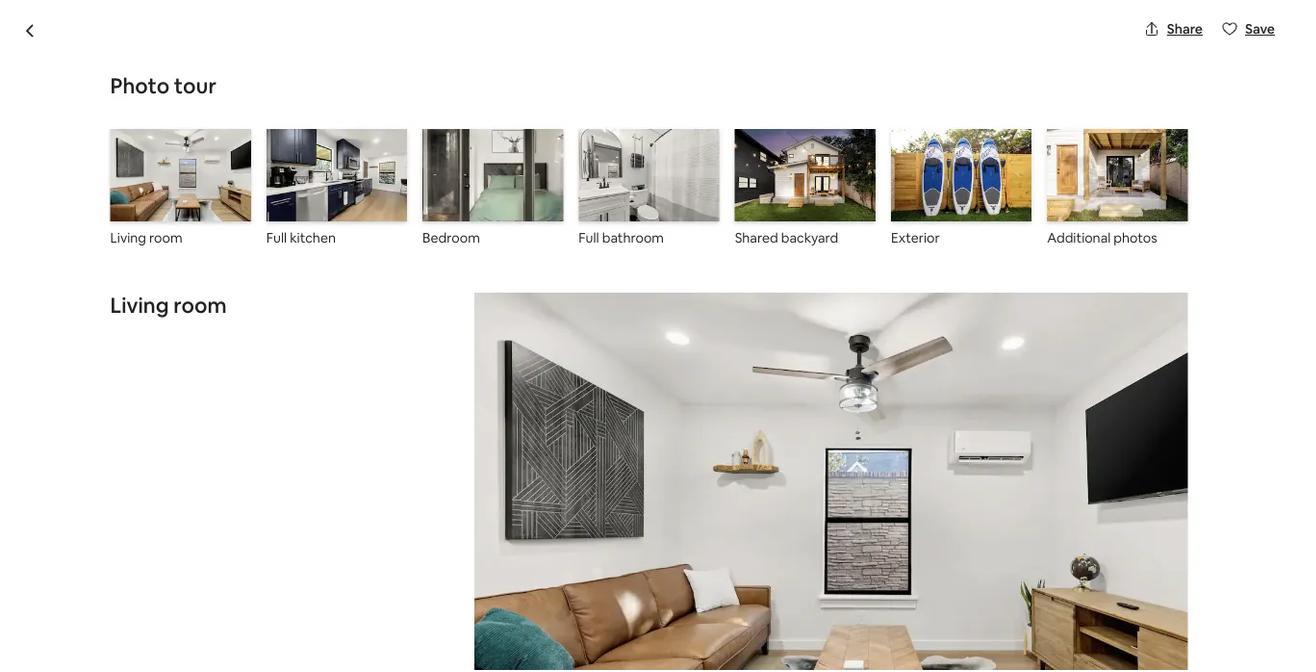 Task type: vqa. For each thing, say whether or not it's contained in the screenshot.
topmost The Room
yes



Task type: describe. For each thing, give the bounding box(es) containing it.
save button for the top share button
[[1215, 13, 1283, 45]]

canyon
[[351, 140, 399, 157]]

room inside living room button
[[149, 229, 182, 247]]

full kitchen
[[266, 229, 336, 247]]

kitchen
[[290, 229, 336, 247]]

0 horizontal spatial 4.96
[[128, 140, 155, 157]]

0 horizontal spatial 25
[[165, 140, 180, 157]]

full bathroom button
[[579, 129, 720, 247]]

share for share button to the bottom
[[1081, 141, 1116, 158]]

shared backyard button
[[735, 129, 876, 247]]

couple's lake house getaway!
[[110, 98, 455, 130]]

shared
[[735, 229, 779, 247]]

photos inside button
[[1105, 475, 1150, 493]]

backyard
[[782, 229, 839, 247]]

full kitchen button
[[266, 129, 407, 247]]

1 vertical spatial 25
[[1098, 586, 1113, 603]]

25 reviews button
[[165, 139, 232, 158]]

couple's lake house getaway! image 3 image
[[657, 361, 919, 523]]

󰀃
[[251, 139, 258, 157]]

$192
[[853, 578, 899, 606]]

show all photos
[[1051, 475, 1150, 493]]

2 living room from the top
[[110, 291, 227, 319]]

full bathroom
[[579, 229, 664, 247]]

additional photos
[[1048, 229, 1158, 247]]

canyon lake, texas, united states button
[[351, 137, 566, 160]]

house
[[271, 98, 342, 130]]

couple's lake house getaway! image 1 image
[[110, 183, 649, 523]]

all
[[1088, 475, 1102, 493]]

additional
[[1048, 229, 1111, 247]]

living room button
[[110, 129, 251, 247]]

show
[[1051, 475, 1086, 493]]

photo tour
[[110, 72, 217, 99]]

2 living from the top
[[110, 291, 169, 319]]

0 horizontal spatial reviews
[[183, 140, 232, 157]]

show all photos button
[[1012, 468, 1165, 500]]

1 vertical spatial 4.96
[[1061, 586, 1088, 603]]

$192 $175 night
[[853, 578, 990, 606]]

united
[[480, 140, 523, 157]]

states
[[526, 140, 566, 157]]

superhost
[[268, 140, 332, 157]]

1 horizontal spatial reviews
[[1116, 586, 1164, 603]]

night
[[954, 584, 990, 604]]

share for the top share button
[[1168, 20, 1203, 38]]

· inside · canyon lake, texas, united states
[[339, 140, 343, 160]]

$175
[[904, 578, 949, 606]]

lake
[[218, 98, 265, 130]]

save button for share button to the bottom
[[1128, 133, 1196, 166]]

exterior
[[891, 229, 940, 247]]



Task type: locate. For each thing, give the bounding box(es) containing it.
save
[[1246, 20, 1276, 38], [1159, 141, 1189, 158]]

·
[[158, 140, 161, 157], [239, 140, 243, 160], [339, 140, 343, 160], [1091, 586, 1095, 603]]

living room image 1 image
[[110, 129, 251, 222], [110, 129, 251, 222], [475, 293, 1189, 670], [475, 293, 1189, 670]]

lake,
[[402, 140, 435, 157]]

0 vertical spatial 4.96
[[128, 140, 155, 157]]

shared backyard image 1 image
[[735, 129, 876, 222], [735, 129, 876, 222]]

0 vertical spatial living
[[110, 229, 146, 247]]

getaway!
[[347, 98, 455, 130]]

full left kitchen
[[266, 229, 287, 247]]

full kitchen image 1 image
[[266, 129, 407, 222], [266, 129, 407, 222]]

1 vertical spatial 4.96 · 25 reviews
[[1061, 586, 1164, 603]]

0 vertical spatial save
[[1246, 20, 1276, 38]]

1 living from the top
[[110, 229, 146, 247]]

1 horizontal spatial save button
[[1215, 13, 1283, 45]]

share button
[[1137, 13, 1211, 45], [1050, 133, 1124, 166]]

bedroom
[[423, 229, 480, 247]]

1 vertical spatial save button
[[1128, 133, 1196, 166]]

0 horizontal spatial save
[[1159, 141, 1189, 158]]

1 horizontal spatial share button
[[1137, 13, 1211, 45]]

share inside photo tour dialog
[[1168, 20, 1203, 38]]

couple's lake house getaway! image 5 image
[[927, 361, 1189, 523]]

room
[[149, 229, 182, 247], [173, 291, 227, 319]]

full for full kitchen
[[266, 229, 287, 247]]

1 horizontal spatial 4.96
[[1061, 586, 1088, 603]]

bedroom button
[[423, 129, 564, 247]]

0 vertical spatial 4.96 · 25 reviews
[[128, 140, 232, 157]]

0 vertical spatial reviews
[[183, 140, 232, 157]]

living room
[[110, 229, 182, 247], [110, 291, 227, 319]]

0 vertical spatial save button
[[1215, 13, 1283, 45]]

photos
[[1114, 229, 1158, 247], [1105, 475, 1150, 493]]

photos inside button
[[1114, 229, 1158, 247]]

exterior button
[[891, 129, 1032, 247]]

0 vertical spatial 25
[[165, 140, 180, 157]]

0 horizontal spatial 4.96 · 25 reviews
[[128, 140, 232, 157]]

1 horizontal spatial full
[[579, 229, 599, 247]]

0 vertical spatial share button
[[1137, 13, 1211, 45]]

0 horizontal spatial share button
[[1050, 133, 1124, 166]]

full for full bathroom
[[579, 229, 599, 247]]

share
[[1168, 20, 1203, 38], [1081, 141, 1116, 158]]

1 vertical spatial share button
[[1050, 133, 1124, 166]]

full left bathroom
[[579, 229, 599, 247]]

photo
[[110, 72, 170, 99]]

additional photos image 1 image
[[1048, 129, 1189, 222], [1048, 129, 1189, 222]]

tour
[[174, 72, 217, 99]]

1 vertical spatial reviews
[[1116, 586, 1164, 603]]

1 vertical spatial living
[[110, 291, 169, 319]]

0 vertical spatial living room
[[110, 229, 182, 247]]

0 horizontal spatial share
[[1081, 141, 1116, 158]]

25
[[165, 140, 180, 157], [1098, 586, 1113, 603]]

1 horizontal spatial 25
[[1098, 586, 1113, 603]]

1 vertical spatial photos
[[1105, 475, 1150, 493]]

photos right all
[[1105, 475, 1150, 493]]

1 vertical spatial share
[[1081, 141, 1116, 158]]

0 vertical spatial share
[[1168, 20, 1203, 38]]

save button
[[1215, 13, 1283, 45], [1128, 133, 1196, 166]]

4.96
[[128, 140, 155, 157], [1061, 586, 1088, 603]]

0 horizontal spatial full
[[266, 229, 287, 247]]

exterior image 1 image
[[891, 129, 1032, 222], [891, 129, 1032, 222]]

4.96 · 25 reviews
[[128, 140, 232, 157], [1061, 586, 1164, 603]]

full inside full kitchen button
[[266, 229, 287, 247]]

1 vertical spatial living room
[[110, 291, 227, 319]]

1 living room from the top
[[110, 229, 182, 247]]

1 horizontal spatial 4.96 · 25 reviews
[[1061, 586, 1164, 603]]

reviews
[[183, 140, 232, 157], [1116, 586, 1164, 603]]

0 vertical spatial room
[[149, 229, 182, 247]]

save inside photo tour dialog
[[1246, 20, 1276, 38]]

1 full from the left
[[266, 229, 287, 247]]

full inside full bathroom button
[[579, 229, 599, 247]]

full bathroom image 1 image
[[579, 129, 720, 222], [579, 129, 720, 222]]

1 vertical spatial save
[[1159, 141, 1189, 158]]

0 vertical spatial photos
[[1114, 229, 1158, 247]]

living inside button
[[110, 229, 146, 247]]

couple's lake house getaway! image 2 image
[[657, 183, 919, 353]]

dominic is a superhost. learn more about dominic. image
[[685, 554, 739, 608], [685, 554, 739, 608]]

2 full from the left
[[579, 229, 599, 247]]

Start your search search field
[[505, 15, 794, 62]]

1 horizontal spatial save
[[1246, 20, 1276, 38]]

· canyon lake, texas, united states
[[339, 140, 566, 160]]

shared backyard
[[735, 229, 839, 247]]

living room inside button
[[110, 229, 182, 247]]

full
[[266, 229, 287, 247], [579, 229, 599, 247]]

couple's
[[110, 98, 212, 130]]

living
[[110, 229, 146, 247], [110, 291, 169, 319]]

additional photos button
[[1048, 129, 1189, 247]]

couple's lake house getaway! image 4 image
[[927, 183, 1189, 353]]

photos right additional
[[1114, 229, 1158, 247]]

texas,
[[438, 140, 478, 157]]

1 horizontal spatial share
[[1168, 20, 1203, 38]]

bedroom image 1 image
[[423, 129, 564, 222], [423, 129, 564, 222]]

photo tour dialog
[[0, 0, 1299, 670]]

0 horizontal spatial save button
[[1128, 133, 1196, 166]]

1 vertical spatial room
[[173, 291, 227, 319]]

bathroom
[[602, 229, 664, 247]]



